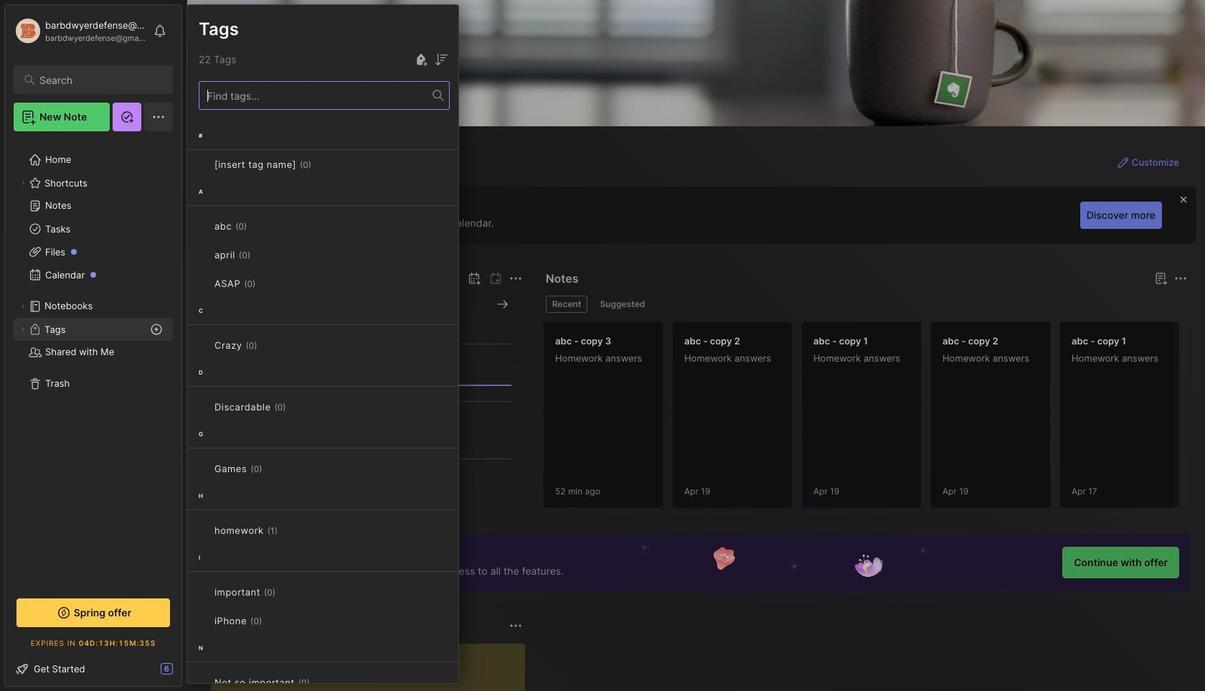 Task type: describe. For each thing, give the bounding box(es) containing it.
click to collapse image
[[181, 665, 192, 682]]

Help and Learning task checklist field
[[5, 657, 182, 680]]

Account field
[[14, 17, 146, 45]]

2 tab from the left
[[594, 296, 652, 313]]

Start writing… text field
[[222, 644, 524, 691]]

Find tags… text field
[[200, 86, 433, 105]]

expand tags image
[[19, 325, 27, 334]]

0 horizontal spatial tag actions image
[[251, 249, 273, 261]]

Sort field
[[433, 51, 450, 68]]

create new tag image
[[413, 51, 430, 68]]

1 vertical spatial tag actions image
[[278, 525, 301, 536]]

new evernote calendar event image
[[466, 270, 483, 287]]

Search text field
[[39, 73, 160, 87]]

main element
[[0, 0, 187, 691]]

none search field inside main element
[[39, 71, 160, 88]]

tree inside main element
[[5, 140, 182, 583]]



Task type: vqa. For each thing, say whether or not it's contained in the screenshot.
'Google'
no



Task type: locate. For each thing, give the bounding box(es) containing it.
1 horizontal spatial tag actions image
[[278, 525, 301, 536]]

tree
[[5, 140, 182, 583]]

0 vertical spatial tag actions image
[[251, 249, 273, 261]]

0 horizontal spatial tab
[[546, 296, 588, 313]]

expand notebooks image
[[19, 302, 27, 311]]

1 horizontal spatial tab
[[594, 296, 652, 313]]

sort options image
[[433, 51, 450, 68]]

tab list
[[546, 296, 1186, 313]]

tab
[[546, 296, 588, 313], [594, 296, 652, 313]]

1 horizontal spatial row group
[[543, 322, 1206, 517]]

1 tab from the left
[[546, 296, 588, 313]]

row group
[[187, 121, 459, 691], [543, 322, 1206, 517]]

Tag actions field
[[312, 157, 335, 172], [251, 248, 273, 262], [256, 276, 279, 291], [262, 461, 285, 476], [278, 523, 301, 538], [262, 614, 285, 628], [310, 675, 333, 690]]

None search field
[[39, 71, 160, 88]]

tag actions image
[[251, 249, 273, 261], [278, 525, 301, 536]]

tag actions image
[[312, 159, 335, 170], [256, 278, 279, 289], [262, 463, 285, 474], [262, 615, 285, 627], [310, 677, 333, 688]]

0 horizontal spatial row group
[[187, 121, 459, 691]]



